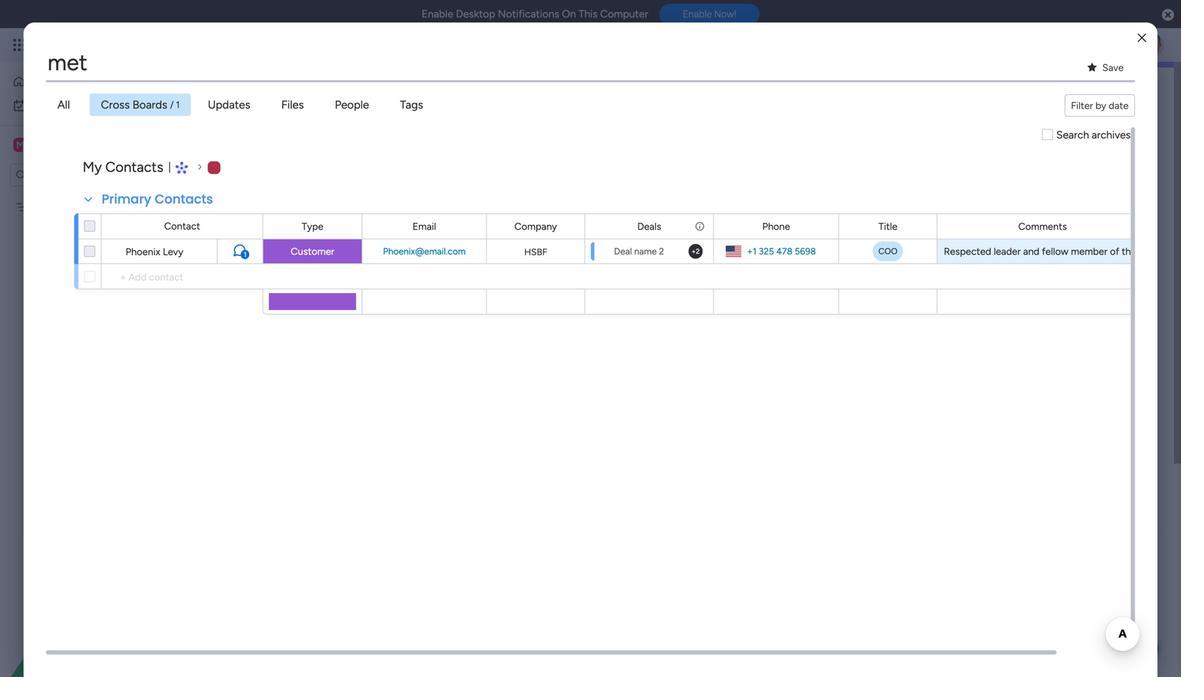 Task type: vqa. For each thing, say whether or not it's contained in the screenshot.
second + Add task text field from the bottom
no



Task type: locate. For each thing, give the bounding box(es) containing it.
desktop
[[456, 8, 495, 20]]

deals
[[638, 220, 662, 232]]

now!
[[714, 8, 737, 20]]

and down the processes,
[[450, 257, 466, 269]]

lottie animation image
[[0, 535, 179, 677]]

projects,
[[392, 242, 430, 254]]

enable for enable now!
[[683, 8, 712, 20]]

0 vertical spatial management
[[431, 112, 564, 139]]

the down advanced at the left top of the page
[[346, 257, 361, 269]]

of
[[468, 228, 477, 239], [1110, 245, 1120, 257]]

my work
[[32, 100, 70, 111]]

1
[[176, 99, 180, 110], [244, 250, 247, 259]]

1 horizontal spatial 1
[[244, 250, 247, 259]]

levy
[[163, 246, 183, 258]]

0 horizontal spatial 1
[[176, 99, 180, 110]]

enable left now!
[[683, 8, 712, 20]]

of up the processes,
[[468, 228, 477, 239]]

1 horizontal spatial enable
[[683, 8, 712, 20]]

0 vertical spatial contacts
[[105, 159, 164, 175]]

m button
[[10, 133, 137, 157]]

0 vertical spatial my
[[32, 100, 46, 111]]

1 horizontal spatial of
[[1110, 245, 1120, 257]]

my down m button
[[83, 159, 102, 175]]

1 vertical spatial management
[[563, 242, 621, 254]]

to
[[425, 102, 436, 116], [710, 228, 720, 239], [671, 242, 681, 254]]

customer
[[291, 245, 335, 257]]

column information image
[[695, 221, 706, 232]]

0 horizontal spatial to
[[425, 102, 436, 116]]

deal
[[614, 246, 632, 257]]

home link
[[8, 70, 171, 93]]

1 inside the "1" button
[[244, 250, 247, 259]]

work down tags
[[375, 112, 425, 139]]

None field
[[46, 45, 1135, 80]]

management
[[431, 112, 564, 139], [563, 242, 621, 254], [417, 290, 475, 302]]

1 vertical spatial my
[[83, 159, 102, 175]]

0 vertical spatial 1
[[176, 99, 180, 110]]

phoenix@email.com link
[[380, 246, 469, 257]]

work up goals.
[[539, 242, 560, 254]]

explore work management templates
[[358, 290, 521, 302]]

work inside option
[[48, 100, 70, 111]]

478
[[777, 246, 793, 257]]

on
[[562, 8, 576, 20]]

and down aspects at the top left of the page
[[433, 242, 449, 254]]

my for my work
[[32, 100, 46, 111]]

this
[[579, 8, 598, 20]]

coo
[[879, 246, 898, 256]]

contacts
[[105, 159, 164, 175], [155, 190, 213, 208]]

1 horizontal spatial my
[[83, 159, 102, 175]]

1 right /
[[176, 99, 180, 110]]

my work link
[[8, 94, 171, 117]]

my inside option
[[32, 100, 46, 111]]

contacts for primary contacts
[[155, 190, 213, 208]]

one
[[536, 228, 552, 239]]

and left run
[[384, 228, 400, 239]]

of for member
[[1110, 245, 1120, 257]]

1 vertical spatial 1
[[244, 250, 247, 259]]

5698
[[795, 246, 816, 257]]

welcome
[[375, 102, 422, 116]]

filter by date button
[[1065, 94, 1135, 117]]

+
[[120, 271, 126, 283]]

title
[[879, 220, 898, 232]]

+1 325 478 5698
[[747, 246, 816, 257]]

deal name 2
[[614, 246, 664, 257]]

Title field
[[875, 219, 901, 234]]

work inside welcome to work management
[[375, 112, 425, 139]]

contacts for my contacts
[[105, 159, 164, 175]]

to right tags
[[425, 102, 436, 116]]

respected
[[944, 245, 992, 257]]

my
[[32, 100, 46, 111], [83, 159, 102, 175]]

files link
[[270, 94, 318, 116]]

2 enable from the left
[[683, 8, 712, 20]]

0 horizontal spatial my
[[32, 100, 46, 111]]

smarter,
[[412, 257, 448, 269]]

all
[[419, 228, 429, 239]]

help button
[[1110, 637, 1159, 660]]

dapulse checkbox image
[[1043, 129, 1053, 141]]

the
[[1122, 245, 1137, 257], [346, 257, 361, 269]]

Search in workspace field
[[30, 167, 117, 183]]

member
[[1071, 245, 1108, 257]]

boards
[[133, 98, 167, 111]]

cross
[[101, 98, 130, 111]]

2 vertical spatial management
[[417, 290, 475, 302]]

aspects
[[431, 228, 465, 239]]

explore work management templates button
[[346, 285, 533, 307]]

phone
[[763, 220, 790, 232]]

1 vertical spatial contacts
[[155, 190, 213, 208]]

my down home
[[32, 100, 46, 111]]

project
[[33, 201, 65, 213]]

0 horizontal spatial enable
[[422, 8, 453, 20]]

lottie animation element
[[0, 535, 179, 677]]

work down home
[[48, 100, 70, 111]]

0 horizontal spatial the
[[346, 257, 361, 269]]

of right member
[[1110, 245, 1120, 257]]

my for my contacts
[[83, 159, 102, 175]]

everyday
[[641, 228, 681, 239]]

home option
[[8, 70, 171, 93]]

Phone field
[[759, 219, 794, 234]]

Search Everything ... field
[[46, 45, 1135, 80]]

unified
[[555, 228, 585, 239]]

primary contacts
[[102, 190, 213, 208]]

cross boards / 1
[[101, 98, 180, 111]]

2
[[659, 246, 664, 257]]

to right 2
[[671, 242, 681, 254]]

ju
[[1174, 245, 1182, 257]]

dapulse close image
[[1163, 8, 1174, 23]]

enable
[[422, 8, 453, 20], [683, 8, 712, 20]]

goals.
[[537, 257, 562, 269]]

0 vertical spatial to
[[425, 102, 436, 116]]

of inside manage and run all aspects of your work in one unified place. from everyday tasks, to advanced projects, and processes, monday work management allows you to connect the dots, work smarter, and achieve shared goals.
[[468, 228, 477, 239]]

0 vertical spatial of
[[468, 228, 477, 239]]

option
[[0, 194, 179, 197]]

work right 'explore'
[[393, 290, 414, 302]]

i
[[1169, 245, 1172, 257]]

project management list box
[[0, 192, 179, 409]]

work
[[48, 100, 70, 111], [375, 112, 425, 139], [502, 228, 523, 239], [539, 242, 560, 254], [388, 257, 409, 269], [393, 290, 414, 302]]

1 enable from the left
[[422, 8, 453, 20]]

0 horizontal spatial of
[[468, 228, 477, 239]]

work inside 'button'
[[393, 290, 414, 302]]

2 vertical spatial to
[[671, 242, 681, 254]]

work down projects,
[[388, 257, 409, 269]]

name
[[634, 246, 657, 257]]

hsbf
[[524, 246, 547, 258]]

management inside explore work management templates 'button'
[[417, 290, 475, 302]]

1 vertical spatial to
[[710, 228, 720, 239]]

tasks,
[[683, 228, 708, 239]]

to right column information image
[[710, 228, 720, 239]]

contacts up contact
[[155, 190, 213, 208]]

enable now!
[[683, 8, 737, 20]]

1 left customer
[[244, 250, 247, 259]]

to inside welcome to work management
[[425, 102, 436, 116]]

1 horizontal spatial the
[[1122, 245, 1137, 257]]

enable left desktop
[[422, 8, 453, 20]]

the left board. at the right top
[[1122, 245, 1137, 257]]

contacts up primary
[[105, 159, 164, 175]]

manage and run all aspects of your work in one unified place. from everyday tasks, to advanced projects, and processes, monday work management allows you to connect the dots, work smarter, and achieve shared goals.
[[346, 228, 720, 269]]

1 vertical spatial of
[[1110, 245, 1120, 257]]

enable inside button
[[683, 8, 712, 20]]

and left the "fellow"
[[1024, 245, 1040, 257]]

Company field
[[511, 219, 561, 234]]

you
[[653, 242, 669, 254]]



Task type: describe. For each thing, give the bounding box(es) containing it.
325
[[759, 246, 774, 257]]

manage
[[346, 228, 381, 239]]

work up "monday"
[[502, 228, 523, 239]]

allows
[[623, 242, 650, 254]]

date
[[1109, 100, 1129, 111]]

company
[[515, 220, 557, 232]]

your
[[480, 228, 499, 239]]

computer
[[600, 8, 649, 20]]

people link
[[324, 94, 383, 116]]

shared
[[505, 257, 534, 269]]

|
[[168, 161, 171, 173]]

phoenix levy
[[126, 246, 183, 258]]

place.
[[588, 228, 613, 239]]

search archives
[[1057, 129, 1131, 141]]

people
[[335, 98, 369, 111]]

board.
[[1139, 245, 1167, 257]]

advanced
[[346, 242, 389, 254]]

management
[[67, 201, 125, 213]]

processes,
[[451, 242, 498, 254]]

monday
[[501, 242, 536, 254]]

files
[[281, 98, 304, 111]]

help
[[1122, 641, 1147, 656]]

+1 325 478 5698 link
[[742, 243, 816, 260]]

my contacts
[[83, 159, 164, 175]]

Email field
[[409, 219, 440, 234]]

templates
[[477, 290, 521, 302]]

phoenix@email.com
[[383, 246, 466, 257]]

primary
[[102, 190, 151, 208]]

search
[[1057, 129, 1090, 141]]

terry turtle image
[[1142, 34, 1165, 56]]

Deals field
[[634, 219, 665, 234]]

save
[[1103, 62, 1124, 73]]

notifications
[[498, 8, 560, 20]]

add
[[129, 271, 147, 283]]

phoenix
[[126, 246, 160, 258]]

save button
[[1082, 59, 1130, 76]]

management inside welcome to work management
[[431, 112, 564, 139]]

type
[[302, 220, 324, 232]]

workspace image
[[13, 137, 27, 153]]

select product image
[[13, 38, 27, 52]]

run
[[403, 228, 417, 239]]

welcome to work management
[[375, 102, 564, 139]]

comments
[[1019, 220, 1067, 232]]

by
[[1096, 100, 1107, 111]]

+ add contact
[[120, 271, 183, 283]]

contact
[[149, 271, 183, 283]]

dots,
[[363, 257, 385, 269]]

enable for enable desktop notifications on this computer
[[422, 8, 453, 20]]

1 horizontal spatial to
[[671, 242, 681, 254]]

the inside manage and run all aspects of your work in one unified place. from everyday tasks, to advanced projects, and processes, monday work management allows you to connect the dots, work smarter, and achieve shared goals.
[[346, 257, 361, 269]]

search archives link
[[1043, 127, 1131, 143]]

updates link
[[197, 94, 265, 116]]

star image
[[1088, 63, 1097, 72]]

contact
[[164, 220, 200, 232]]

workspace image
[[208, 161, 220, 174]]

email
[[413, 220, 436, 232]]

enable desktop notifications on this computer
[[422, 8, 649, 20]]

updates
[[208, 98, 250, 111]]

all link
[[46, 94, 84, 116]]

close image
[[1138, 33, 1147, 43]]

management inside manage and run all aspects of your work in one unified place. from everyday tasks, to advanced projects, and processes, monday work management allows you to connect the dots, work smarter, and achieve shared goals.
[[563, 242, 621, 254]]

of for aspects
[[468, 228, 477, 239]]

home
[[31, 76, 58, 88]]

respected leader and fellow member of the board. i ju
[[944, 245, 1182, 257]]

Type field
[[298, 219, 327, 234]]

filter
[[1071, 100, 1094, 111]]

in
[[526, 228, 533, 239]]

Comments field
[[1015, 219, 1071, 234]]

1 inside cross boards / 1
[[176, 99, 180, 110]]

all
[[57, 98, 70, 111]]

leader
[[994, 245, 1021, 257]]

2 horizontal spatial to
[[710, 228, 720, 239]]

from
[[616, 228, 638, 239]]

project management
[[33, 201, 125, 213]]

explore
[[358, 290, 391, 302]]

connect
[[683, 242, 720, 254]]

my work option
[[8, 94, 171, 117]]

1 button
[[217, 239, 263, 264]]

tags
[[400, 98, 423, 111]]

/
[[170, 99, 174, 110]]



